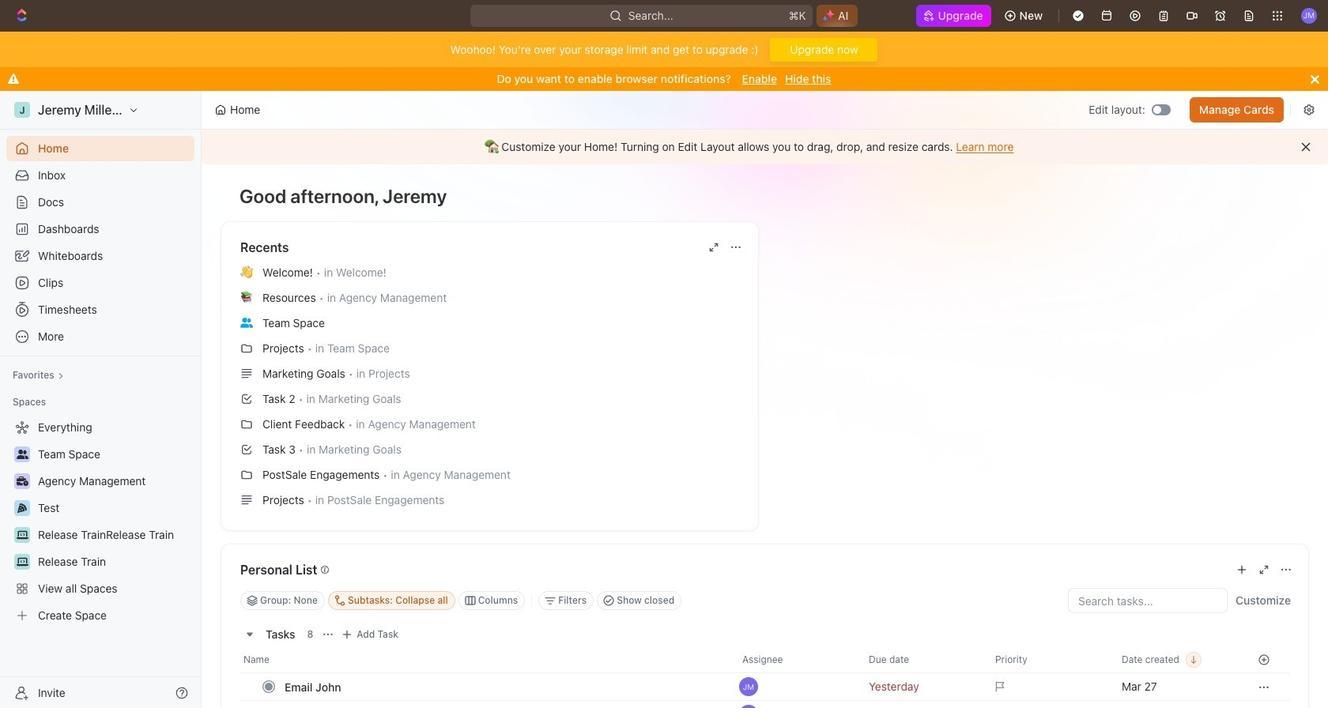 Task type: vqa. For each thing, say whether or not it's contained in the screenshot.
second The To Do 'cell' from the top
no



Task type: describe. For each thing, give the bounding box(es) containing it.
Search tasks... text field
[[1069, 589, 1228, 613]]

user group image
[[16, 450, 28, 460]]

2 laptop code image from the top
[[16, 558, 28, 567]]

sidebar navigation
[[0, 91, 205, 709]]

business time image
[[16, 477, 28, 486]]



Task type: locate. For each thing, give the bounding box(es) containing it.
jeremy miller's workspace, , element
[[14, 102, 30, 118]]

set priority image
[[986, 673, 1113, 702]]

1 vertical spatial laptop code image
[[16, 558, 28, 567]]

laptop code image
[[16, 531, 28, 540], [16, 558, 28, 567]]

pizza slice image
[[17, 504, 27, 513]]

0 vertical spatial laptop code image
[[16, 531, 28, 540]]

1 laptop code image from the top
[[16, 531, 28, 540]]

tree
[[6, 415, 195, 629]]

tree inside sidebar navigation
[[6, 415, 195, 629]]

user group image
[[240, 318, 253, 328]]

alert
[[202, 130, 1329, 165]]



